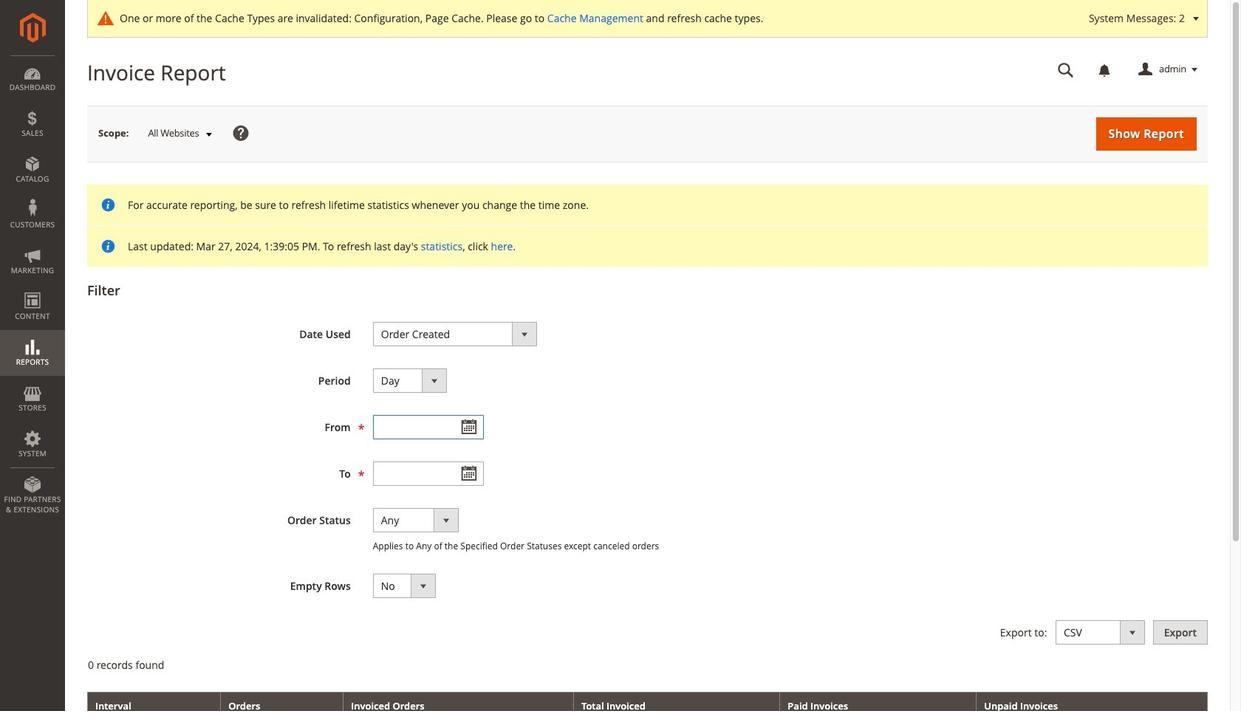 Task type: describe. For each thing, give the bounding box(es) containing it.
magento admin panel image
[[20, 13, 45, 43]]



Task type: locate. For each thing, give the bounding box(es) containing it.
menu bar
[[0, 55, 65, 523]]

None text field
[[373, 462, 484, 486]]

None text field
[[1048, 57, 1085, 83], [373, 415, 484, 440], [1048, 57, 1085, 83], [373, 415, 484, 440]]



Task type: vqa. For each thing, say whether or not it's contained in the screenshot.
text box
yes



